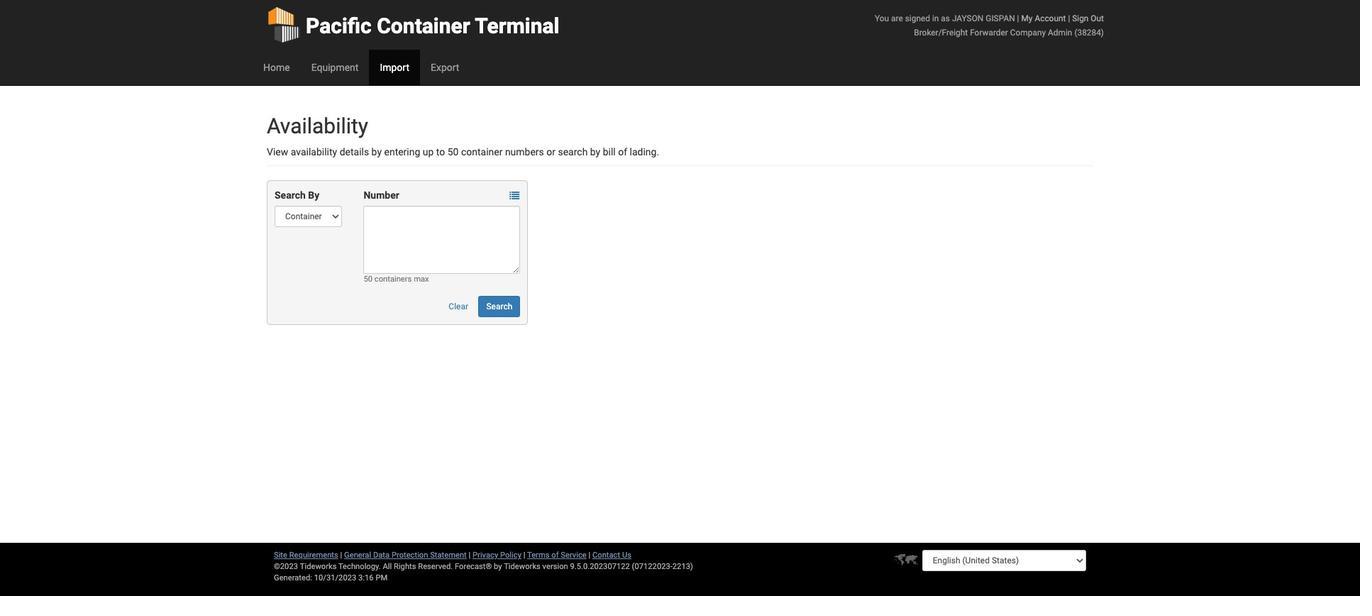 Task type: vqa. For each thing, say whether or not it's contained in the screenshot.
an
no



Task type: describe. For each thing, give the bounding box(es) containing it.
by
[[308, 189, 319, 201]]

(07122023-
[[632, 562, 673, 571]]

contact us link
[[593, 551, 632, 560]]

to
[[436, 146, 445, 158]]

1 vertical spatial 50
[[364, 275, 373, 284]]

pm
[[376, 573, 388, 583]]

details
[[340, 146, 369, 158]]

generated:
[[274, 573, 312, 583]]

pacific container terminal
[[306, 13, 560, 38]]

| up 9.5.0.202307122
[[589, 551, 591, 560]]

max
[[414, 275, 429, 284]]

sign
[[1072, 13, 1089, 23]]

availability
[[267, 114, 368, 138]]

privacy policy link
[[473, 551, 522, 560]]

sign out link
[[1072, 13, 1104, 23]]

us
[[622, 551, 632, 560]]

company
[[1010, 28, 1046, 38]]

as
[[941, 13, 950, 23]]

export button
[[420, 50, 470, 85]]

clear button
[[441, 296, 476, 317]]

terms
[[527, 551, 550, 560]]

out
[[1091, 13, 1104, 23]]

©2023 tideworks
[[274, 562, 337, 571]]

contact
[[593, 551, 620, 560]]

gispan
[[986, 13, 1015, 23]]

| up tideworks
[[524, 551, 525, 560]]

statement
[[430, 551, 467, 560]]

| up forecast®
[[469, 551, 471, 560]]

policy
[[500, 551, 522, 560]]

all
[[383, 562, 392, 571]]

general
[[344, 551, 371, 560]]

| left sign
[[1068, 13, 1070, 23]]

import
[[380, 62, 409, 73]]

service
[[561, 551, 587, 560]]

export
[[431, 62, 459, 73]]

1 horizontal spatial 50
[[448, 146, 459, 158]]

my
[[1021, 13, 1033, 23]]

you are signed in as jayson gispan | my account | sign out broker/freight forwarder company admin (38284)
[[875, 13, 1104, 38]]

home button
[[253, 50, 301, 85]]

technology.
[[338, 562, 381, 571]]

clear
[[449, 302, 468, 312]]

| left my
[[1017, 13, 1019, 23]]

equipment button
[[301, 50, 369, 85]]

view
[[267, 146, 288, 158]]



Task type: locate. For each thing, give the bounding box(es) containing it.
by left bill
[[590, 146, 600, 158]]

10/31/2023
[[314, 573, 356, 583]]

by
[[372, 146, 382, 158], [590, 146, 600, 158], [494, 562, 502, 571]]

of right bill
[[618, 146, 627, 158]]

signed
[[905, 13, 930, 23]]

of inside site requirements | general data protection statement | privacy policy | terms of service | contact us ©2023 tideworks technology. all rights reserved. forecast® by tideworks version 9.5.0.202307122 (07122023-2213) generated: 10/31/2023 3:16 pm
[[552, 551, 559, 560]]

(38284)
[[1075, 28, 1104, 38]]

search
[[275, 189, 306, 201], [486, 302, 513, 312]]

1 vertical spatial of
[[552, 551, 559, 560]]

account
[[1035, 13, 1066, 23]]

by down privacy policy "link"
[[494, 562, 502, 571]]

number
[[364, 189, 399, 201]]

0 horizontal spatial of
[[552, 551, 559, 560]]

0 horizontal spatial 50
[[364, 275, 373, 284]]

|
[[1017, 13, 1019, 23], [1068, 13, 1070, 23], [340, 551, 342, 560], [469, 551, 471, 560], [524, 551, 525, 560], [589, 551, 591, 560]]

forecast®
[[455, 562, 492, 571]]

1 horizontal spatial by
[[494, 562, 502, 571]]

0 vertical spatial of
[[618, 146, 627, 158]]

terminal
[[475, 13, 560, 38]]

you
[[875, 13, 889, 23]]

or
[[547, 146, 556, 158]]

view availability details by entering up to 50 container numbers or search by bill of lading.
[[267, 146, 659, 158]]

search by
[[275, 189, 319, 201]]

numbers
[[505, 146, 544, 158]]

0 horizontal spatial search
[[275, 189, 306, 201]]

are
[[891, 13, 903, 23]]

search inside button
[[486, 302, 513, 312]]

search button
[[479, 296, 520, 317]]

container
[[377, 13, 470, 38]]

availability
[[291, 146, 337, 158]]

show list image
[[510, 191, 520, 201]]

search for search by
[[275, 189, 306, 201]]

container
[[461, 146, 503, 158]]

2 horizontal spatial by
[[590, 146, 600, 158]]

by right details
[[372, 146, 382, 158]]

0 vertical spatial search
[[275, 189, 306, 201]]

search
[[558, 146, 588, 158]]

50 right to
[[448, 146, 459, 158]]

0 horizontal spatial by
[[372, 146, 382, 158]]

50
[[448, 146, 459, 158], [364, 275, 373, 284]]

pacific
[[306, 13, 372, 38]]

site requirements | general data protection statement | privacy policy | terms of service | contact us ©2023 tideworks technology. all rights reserved. forecast® by tideworks version 9.5.0.202307122 (07122023-2213) generated: 10/31/2023 3:16 pm
[[274, 551, 693, 583]]

reserved.
[[418, 562, 453, 571]]

50 left containers
[[364, 275, 373, 284]]

import button
[[369, 50, 420, 85]]

lading.
[[630, 146, 659, 158]]

1 vertical spatial search
[[486, 302, 513, 312]]

1 horizontal spatial search
[[486, 302, 513, 312]]

search right clear button
[[486, 302, 513, 312]]

9.5.0.202307122
[[570, 562, 630, 571]]

site requirements link
[[274, 551, 338, 560]]

search left by
[[275, 189, 306, 201]]

forwarder
[[970, 28, 1008, 38]]

site
[[274, 551, 287, 560]]

broker/freight
[[914, 28, 968, 38]]

containers
[[375, 275, 412, 284]]

data
[[373, 551, 390, 560]]

50 containers max
[[364, 275, 429, 284]]

1 horizontal spatial of
[[618, 146, 627, 158]]

privacy
[[473, 551, 498, 560]]

rights
[[394, 562, 416, 571]]

up
[[423, 146, 434, 158]]

| left general
[[340, 551, 342, 560]]

terms of service link
[[527, 551, 587, 560]]

admin
[[1048, 28, 1073, 38]]

entering
[[384, 146, 420, 158]]

jayson
[[952, 13, 984, 23]]

0 vertical spatial 50
[[448, 146, 459, 158]]

my account link
[[1021, 13, 1066, 23]]

by inside site requirements | general data protection statement | privacy policy | terms of service | contact us ©2023 tideworks technology. all rights reserved. forecast® by tideworks version 9.5.0.202307122 (07122023-2213) generated: 10/31/2023 3:16 pm
[[494, 562, 502, 571]]

2213)
[[673, 562, 693, 571]]

Number text field
[[364, 206, 520, 274]]

search for search
[[486, 302, 513, 312]]

bill
[[603, 146, 616, 158]]

general data protection statement link
[[344, 551, 467, 560]]

of
[[618, 146, 627, 158], [552, 551, 559, 560]]

home
[[263, 62, 290, 73]]

equipment
[[311, 62, 359, 73]]

version
[[543, 562, 568, 571]]

of up version
[[552, 551, 559, 560]]

requirements
[[289, 551, 338, 560]]

tideworks
[[504, 562, 541, 571]]

in
[[932, 13, 939, 23]]

3:16
[[358, 573, 374, 583]]

protection
[[392, 551, 428, 560]]

pacific container terminal link
[[267, 0, 560, 50]]



